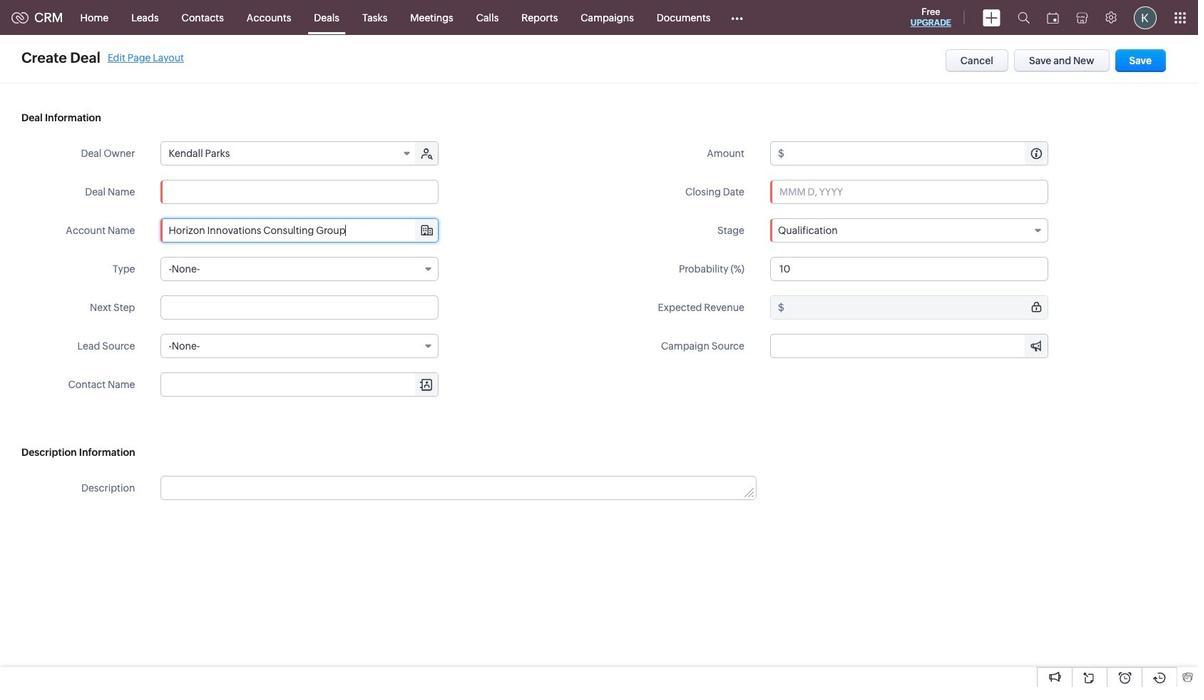 Task type: vqa. For each thing, say whether or not it's contained in the screenshot.
rightmost Edit
no



Task type: locate. For each thing, give the bounding box(es) containing it.
None text field
[[787, 142, 1048, 165], [161, 180, 439, 204], [787, 296, 1048, 319], [162, 373, 438, 396], [787, 142, 1048, 165], [161, 180, 439, 204], [787, 296, 1048, 319], [162, 373, 438, 396]]

search element
[[1010, 0, 1039, 35]]

search image
[[1018, 11, 1030, 24]]

profile element
[[1126, 0, 1166, 35]]

create menu element
[[975, 0, 1010, 35]]

profile image
[[1134, 6, 1157, 29]]

None text field
[[162, 219, 438, 242], [771, 257, 1049, 281], [161, 295, 439, 320], [162, 477, 756, 499], [162, 219, 438, 242], [771, 257, 1049, 281], [161, 295, 439, 320], [162, 477, 756, 499]]

None field
[[162, 142, 417, 165], [771, 218, 1049, 243], [162, 219, 438, 242], [161, 257, 439, 281], [161, 334, 439, 358], [162, 373, 438, 396], [162, 142, 417, 165], [771, 218, 1049, 243], [162, 219, 438, 242], [161, 257, 439, 281], [161, 334, 439, 358], [162, 373, 438, 396]]



Task type: describe. For each thing, give the bounding box(es) containing it.
create menu image
[[983, 9, 1001, 26]]

calendar image
[[1047, 12, 1060, 23]]

MMM D, YYYY text field
[[771, 180, 1049, 204]]

Other Modules field
[[722, 6, 753, 29]]

logo image
[[11, 12, 29, 23]]



